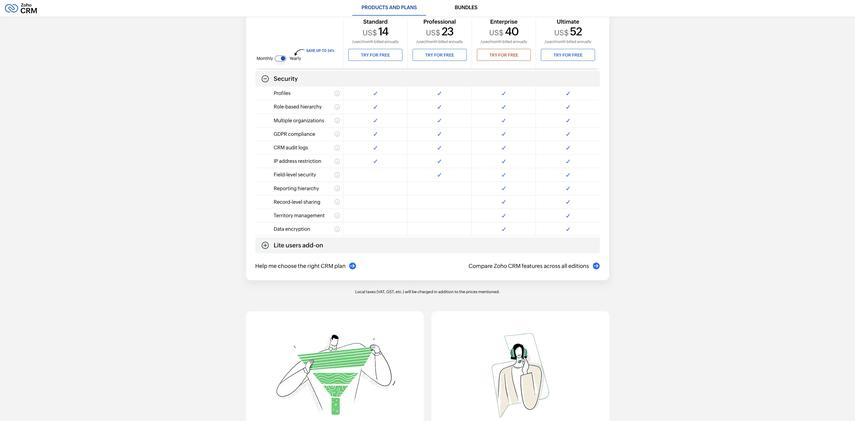 Task type: vqa. For each thing, say whether or not it's contained in the screenshot.
rightmost of
no



Task type: describe. For each thing, give the bounding box(es) containing it.
(vat,
[[377, 290, 386, 295]]

level for field-
[[286, 172, 297, 178]]

compare zoho crm features across all editions link
[[469, 263, 600, 270]]

save
[[306, 48, 315, 53]]

multiple
[[274, 118, 292, 124]]

logs
[[298, 145, 308, 151]]

try for 14
[[361, 53, 369, 58]]

data
[[274, 227, 284, 232]]

try for free link for 40
[[477, 49, 531, 61]]

add-
[[302, 242, 316, 249]]

billed for 40
[[503, 40, 512, 44]]

addition
[[438, 290, 454, 295]]

management
[[294, 213, 325, 219]]

standard
[[363, 18, 388, 25]]

billed for 52
[[567, 40, 576, 44]]

52
[[570, 25, 582, 38]]

help me choose the right crm plan
[[255, 263, 346, 270]]

plan
[[335, 263, 346, 270]]

for for 23
[[434, 53, 443, 58]]

compare zoho crm features across all editions
[[469, 263, 589, 270]]

free for 14
[[380, 53, 390, 58]]

crm audit logs
[[274, 145, 308, 151]]

1 horizontal spatial crm
[[321, 263, 333, 270]]

try for 52
[[554, 53, 562, 58]]

editions
[[569, 263, 589, 270]]

us$ 40 /user/month billed annually
[[481, 25, 527, 44]]

save up to 34%
[[306, 48, 334, 53]]

reporting hierarchy
[[274, 186, 319, 192]]

/user/month for 14
[[352, 40, 373, 44]]

help
[[255, 263, 267, 270]]

try for free link for 52
[[541, 49, 595, 61]]

security
[[274, 75, 298, 82]]

try for free for 14
[[361, 53, 390, 58]]

zoho crm logo image
[[5, 2, 37, 15]]

across
[[544, 263, 561, 270]]

role-based hierarchy
[[274, 104, 322, 110]]

free for 23
[[444, 53, 454, 58]]

/user/month for 52
[[545, 40, 566, 44]]

features
[[522, 263, 543, 270]]

us$ 52 /user/month billed annually
[[545, 25, 592, 44]]

gst,
[[386, 290, 395, 295]]

professional
[[423, 18, 456, 25]]

reporting
[[274, 186, 297, 192]]

help me choose the right crm plan link
[[255, 263, 357, 270]]

restriction
[[298, 159, 321, 164]]

ultimate
[[557, 18, 579, 25]]

products and plans
[[362, 5, 417, 10]]

us$ for 40
[[489, 29, 504, 37]]

annually for 40
[[513, 40, 527, 44]]

/user/month for 23
[[416, 40, 438, 44]]

for for 40
[[498, 53, 507, 58]]

on
[[316, 242, 323, 249]]

multiple organizations
[[274, 118, 324, 124]]

in
[[434, 290, 438, 295]]

desk testimonial img image
[[479, 333, 562, 418]]

profiles
[[274, 91, 291, 96]]

local
[[355, 290, 365, 295]]

0 vertical spatial the
[[298, 263, 306, 270]]

field-
[[274, 172, 286, 178]]

prices
[[466, 290, 478, 295]]

address
[[279, 159, 297, 164]]

2 horizontal spatial crm
[[508, 263, 521, 270]]

billed for 14
[[374, 40, 384, 44]]

sharing
[[303, 199, 321, 205]]

yearly
[[289, 56, 301, 61]]

billed for 23
[[438, 40, 448, 44]]

taxes
[[366, 290, 376, 295]]

try for 40
[[489, 53, 497, 58]]

us$ 23 /user/month billed annually
[[416, 25, 463, 44]]

me
[[269, 263, 277, 270]]

1 vertical spatial hierarchy
[[298, 186, 319, 192]]

0 horizontal spatial to
[[322, 48, 327, 53]]

territory management
[[274, 213, 325, 219]]

free for 40
[[508, 53, 518, 58]]

gdpr compliance
[[274, 131, 315, 137]]



Task type: locate. For each thing, give the bounding box(es) containing it.
the left prices
[[459, 290, 465, 295]]

mentioned.
[[479, 290, 500, 295]]

lite
[[274, 242, 284, 249]]

/user/month inside us$ 14 /user/month billed annually
[[352, 40, 373, 44]]

/user/month down enterprise
[[481, 40, 502, 44]]

based
[[285, 104, 299, 110]]

2 try for free link from the left
[[413, 49, 467, 61]]

us$
[[363, 29, 377, 37], [426, 29, 440, 37], [489, 29, 504, 37], [554, 29, 569, 37]]

record-level sharing
[[274, 199, 321, 205]]

try
[[361, 53, 369, 58], [425, 53, 433, 58], [489, 53, 497, 58], [554, 53, 562, 58]]

marketing
[[274, 58, 303, 65]]

try for free down us$ 52 /user/month billed annually
[[554, 53, 583, 58]]

2 billed from the left
[[438, 40, 448, 44]]

try for free link
[[348, 49, 402, 61], [413, 49, 467, 61], [477, 49, 531, 61], [541, 49, 595, 61]]

annually for 23
[[449, 40, 463, 44]]

us$ down enterprise
[[489, 29, 504, 37]]

4 try from the left
[[554, 53, 562, 58]]

crm left audit
[[274, 145, 285, 151]]

compliance
[[288, 131, 315, 137]]

1 horizontal spatial to
[[455, 290, 459, 295]]

territory
[[274, 213, 293, 219]]

billed inside us$ 14 /user/month billed annually
[[374, 40, 384, 44]]

organizations
[[293, 118, 324, 124]]

billed down 23
[[438, 40, 448, 44]]

4 try for free from the left
[[554, 53, 583, 58]]

for
[[370, 53, 379, 58], [434, 53, 443, 58], [498, 53, 507, 58], [563, 53, 571, 58]]

1 for from the left
[[370, 53, 379, 58]]

annually for 52
[[577, 40, 592, 44]]

3 annually from the left
[[513, 40, 527, 44]]

annually down 52
[[577, 40, 592, 44]]

4 for from the left
[[563, 53, 571, 58]]

for down us$ 52 /user/month billed annually
[[563, 53, 571, 58]]

0 horizontal spatial crm
[[274, 145, 285, 151]]

free down us$ 52 /user/month billed annually
[[572, 53, 583, 58]]

security
[[298, 172, 316, 178]]

try for free link down us$ 52 /user/month billed annually
[[541, 49, 595, 61]]

for down us$ 40 /user/month billed annually at right
[[498, 53, 507, 58]]

try for free for 40
[[489, 53, 518, 58]]

4 annually from the left
[[577, 40, 592, 44]]

for for 52
[[563, 53, 571, 58]]

try down us$ 52 /user/month billed annually
[[554, 53, 562, 58]]

annually down 23
[[449, 40, 463, 44]]

monthly
[[257, 56, 273, 61]]

billed inside us$ 52 /user/month billed annually
[[567, 40, 576, 44]]

automation
[[304, 58, 338, 65]]

4 us$ from the left
[[554, 29, 569, 37]]

try for free for 52
[[554, 53, 583, 58]]

lite users add-on
[[274, 242, 323, 249]]

1 horizontal spatial the
[[459, 290, 465, 295]]

to right addition
[[455, 290, 459, 295]]

/user/month inside us$ 40 /user/month billed annually
[[481, 40, 502, 44]]

/user/month down ultimate
[[545, 40, 566, 44]]

free
[[380, 53, 390, 58], [444, 53, 454, 58], [508, 53, 518, 58], [572, 53, 583, 58]]

/user/month for 40
[[481, 40, 502, 44]]

ip
[[274, 159, 278, 164]]

3 us$ from the left
[[489, 29, 504, 37]]

data encryption
[[274, 227, 310, 232]]

to right "up"
[[322, 48, 327, 53]]

for for 14
[[370, 53, 379, 58]]

us$ for 52
[[554, 29, 569, 37]]

2 try from the left
[[425, 53, 433, 58]]

annually inside us$ 52 /user/month billed annually
[[577, 40, 592, 44]]

crm
[[274, 145, 285, 151], [321, 263, 333, 270], [508, 263, 521, 270]]

2 annually from the left
[[449, 40, 463, 44]]

us$ inside us$ 40 /user/month billed annually
[[489, 29, 504, 37]]

try for free link down us$ 14 /user/month billed annually on the left of page
[[348, 49, 402, 61]]

etc.)
[[396, 290, 404, 295]]

billed inside us$ 23 /user/month billed annually
[[438, 40, 448, 44]]

4 free from the left
[[572, 53, 583, 58]]

1 vertical spatial the
[[459, 290, 465, 295]]

/user/month down standard at the top
[[352, 40, 373, 44]]

level for record-
[[292, 199, 302, 205]]

14
[[378, 25, 388, 38]]

try down us$ 14 /user/month billed annually on the left of page
[[361, 53, 369, 58]]

for down us$ 23 /user/month billed annually
[[434, 53, 443, 58]]

us$ down standard at the top
[[363, 29, 377, 37]]

try for free
[[361, 53, 390, 58], [425, 53, 454, 58], [489, 53, 518, 58], [554, 53, 583, 58]]

4 try for free link from the left
[[541, 49, 595, 61]]

34%
[[327, 48, 334, 53]]

billed inside us$ 40 /user/month billed annually
[[503, 40, 512, 44]]

us$ inside us$ 52 /user/month billed annually
[[554, 29, 569, 37]]

crm left plan on the left bottom of page
[[321, 263, 333, 270]]

try down us$ 23 /user/month billed annually
[[425, 53, 433, 58]]

zoho
[[494, 263, 507, 270]]

bundles
[[455, 5, 478, 10]]

up
[[316, 48, 321, 53]]

compare
[[469, 263, 493, 270]]

1 try from the left
[[361, 53, 369, 58]]

3 try from the left
[[489, 53, 497, 58]]

try down us$ 40 /user/month billed annually at right
[[489, 53, 497, 58]]

2 free from the left
[[444, 53, 454, 58]]

0 vertical spatial to
[[322, 48, 327, 53]]

3 free from the left
[[508, 53, 518, 58]]

/user/month
[[352, 40, 373, 44], [416, 40, 438, 44], [481, 40, 502, 44], [545, 40, 566, 44]]

3 billed from the left
[[503, 40, 512, 44]]

2 us$ from the left
[[426, 29, 440, 37]]

us$ down ultimate
[[554, 29, 569, 37]]

annually inside us$ 14 /user/month billed annually
[[384, 40, 399, 44]]

1 try for free link from the left
[[348, 49, 402, 61]]

40
[[505, 25, 519, 38]]

billed
[[374, 40, 384, 44], [438, 40, 448, 44], [503, 40, 512, 44], [567, 40, 576, 44]]

1 free from the left
[[380, 53, 390, 58]]

3 try for free link from the left
[[477, 49, 531, 61]]

be
[[412, 290, 417, 295]]

charged
[[418, 290, 433, 295]]

the left the right
[[298, 263, 306, 270]]

us$ for 23
[[426, 29, 440, 37]]

free down us$ 23 /user/month billed annually
[[444, 53, 454, 58]]

3 for from the left
[[498, 53, 507, 58]]

annually for 14
[[384, 40, 399, 44]]

1 annually from the left
[[384, 40, 399, 44]]

annually inside us$ 23 /user/month billed annually
[[449, 40, 463, 44]]

annually
[[384, 40, 399, 44], [449, 40, 463, 44], [513, 40, 527, 44], [577, 40, 592, 44]]

and
[[389, 5, 400, 10]]

try for free link for 23
[[413, 49, 467, 61]]

hierarchy down security
[[298, 186, 319, 192]]

annually down 40
[[513, 40, 527, 44]]

us$ for 14
[[363, 29, 377, 37]]

us$ down professional
[[426, 29, 440, 37]]

marketing automation
[[274, 58, 338, 65]]

try for free for 23
[[425, 53, 454, 58]]

bigin testimonial img image
[[275, 333, 395, 418]]

try for free down us$ 40 /user/month billed annually at right
[[489, 53, 518, 58]]

0 horizontal spatial the
[[298, 263, 306, 270]]

1 /user/month from the left
[[352, 40, 373, 44]]

try for free link down us$ 23 /user/month billed annually
[[413, 49, 467, 61]]

4 /user/month from the left
[[545, 40, 566, 44]]

right
[[308, 263, 320, 270]]

users
[[286, 242, 301, 249]]

try for free down us$ 14 /user/month billed annually on the left of page
[[361, 53, 390, 58]]

ip address restriction
[[274, 159, 321, 164]]

/user/month inside us$ 23 /user/month billed annually
[[416, 40, 438, 44]]

/user/month down professional
[[416, 40, 438, 44]]

1 vertical spatial to
[[455, 290, 459, 295]]

local taxes (vat, gst, etc.) will be charged in addition to the prices mentioned.
[[355, 290, 500, 295]]

2 /user/month from the left
[[416, 40, 438, 44]]

/user/month inside us$ 52 /user/month billed annually
[[545, 40, 566, 44]]

annually inside us$ 40 /user/month billed annually
[[513, 40, 527, 44]]

products
[[362, 5, 388, 10]]

billed down 52
[[567, 40, 576, 44]]

gdpr
[[274, 131, 287, 137]]

4 billed from the left
[[567, 40, 576, 44]]

role-
[[274, 104, 285, 110]]

try for free link down us$ 40 /user/month billed annually at right
[[477, 49, 531, 61]]

try for 23
[[425, 53, 433, 58]]

crm right zoho
[[508, 263, 521, 270]]

2 for from the left
[[434, 53, 443, 58]]

free down us$ 14 /user/month billed annually on the left of page
[[380, 53, 390, 58]]

us$ inside us$ 23 /user/month billed annually
[[426, 29, 440, 37]]

encryption
[[285, 227, 310, 232]]

choose
[[278, 263, 297, 270]]

try for free link for 14
[[348, 49, 402, 61]]

billed down "14"
[[374, 40, 384, 44]]

us$ 14 /user/month billed annually
[[352, 25, 399, 44]]

2 try for free from the left
[[425, 53, 454, 58]]

enterprise
[[490, 18, 518, 25]]

will
[[405, 290, 411, 295]]

23
[[442, 25, 453, 38]]

level down reporting hierarchy
[[292, 199, 302, 205]]

hierarchy
[[300, 104, 322, 110], [298, 186, 319, 192]]

3 try for free from the left
[[489, 53, 518, 58]]

1 try for free from the left
[[361, 53, 390, 58]]

free down us$ 40 /user/month billed annually at right
[[508, 53, 518, 58]]

for down us$ 14 /user/month billed annually on the left of page
[[370, 53, 379, 58]]

to
[[322, 48, 327, 53], [455, 290, 459, 295]]

level down address
[[286, 172, 297, 178]]

field-level security
[[274, 172, 316, 178]]

billed down 40
[[503, 40, 512, 44]]

annually down "14"
[[384, 40, 399, 44]]

0 vertical spatial level
[[286, 172, 297, 178]]

free for 52
[[572, 53, 583, 58]]

plans
[[401, 5, 417, 10]]

audit
[[286, 145, 297, 151]]

1 vertical spatial level
[[292, 199, 302, 205]]

hierarchy up the organizations
[[300, 104, 322, 110]]

3 /user/month from the left
[[481, 40, 502, 44]]

try for free down us$ 23 /user/month billed annually
[[425, 53, 454, 58]]

1 us$ from the left
[[363, 29, 377, 37]]

1 billed from the left
[[374, 40, 384, 44]]

us$ inside us$ 14 /user/month billed annually
[[363, 29, 377, 37]]

record-
[[274, 199, 292, 205]]

all
[[562, 263, 567, 270]]

0 vertical spatial hierarchy
[[300, 104, 322, 110]]

level
[[286, 172, 297, 178], [292, 199, 302, 205]]



